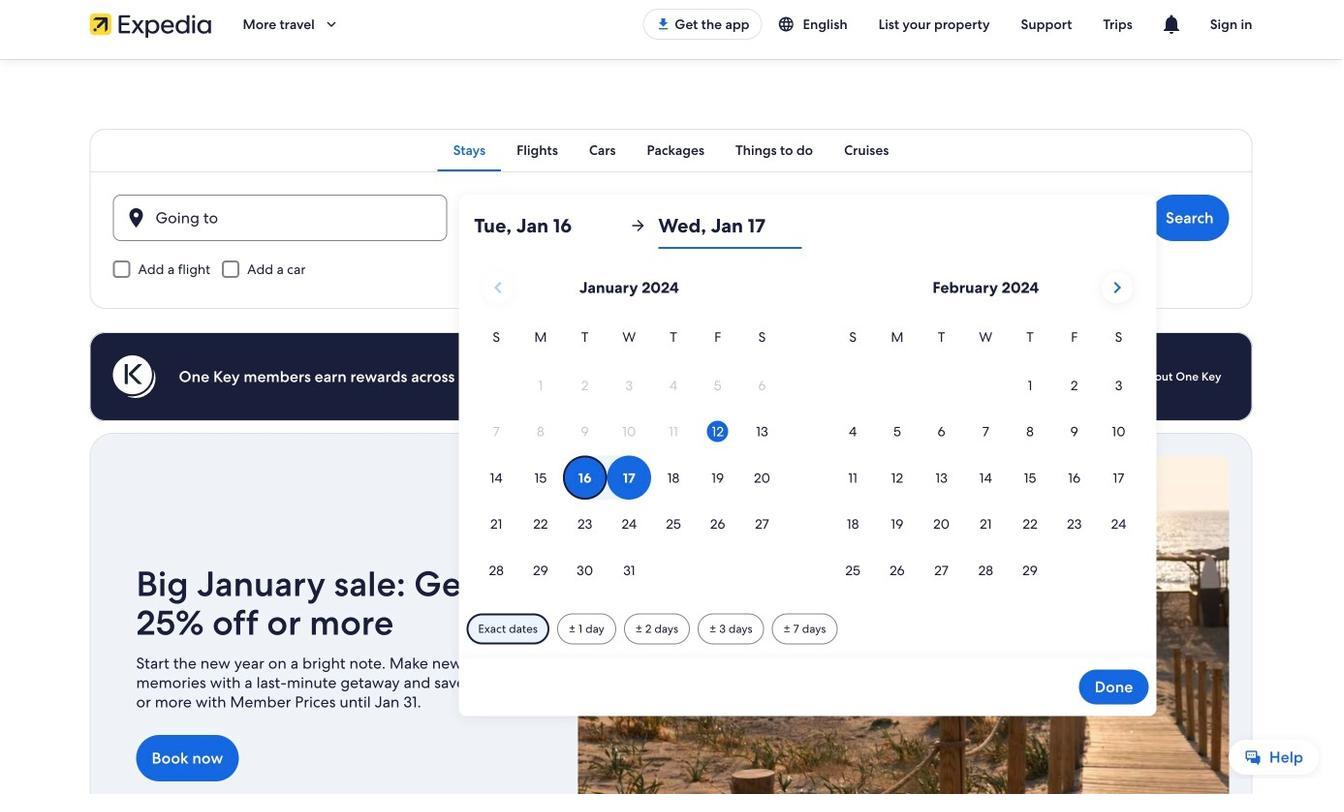 Task type: locate. For each thing, give the bounding box(es) containing it.
application
[[474, 265, 1141, 595]]

tab list
[[90, 129, 1252, 172]]

download the app button image
[[655, 16, 671, 32]]

today element
[[707, 421, 728, 442]]

directional image
[[629, 217, 647, 234]]

expedia logo image
[[90, 11, 212, 38]]

main content
[[0, 59, 1342, 795]]

more travel image
[[322, 16, 340, 33]]



Task type: describe. For each thing, give the bounding box(es) containing it.
february 2024 element
[[831, 327, 1141, 595]]

communication center icon image
[[1160, 13, 1183, 36]]

small image
[[778, 16, 803, 33]]

previous month image
[[486, 276, 510, 299]]

next month image
[[1105, 276, 1129, 299]]

january 2024 element
[[474, 327, 784, 595]]



Task type: vqa. For each thing, say whether or not it's contained in the screenshot.
active icon
no



